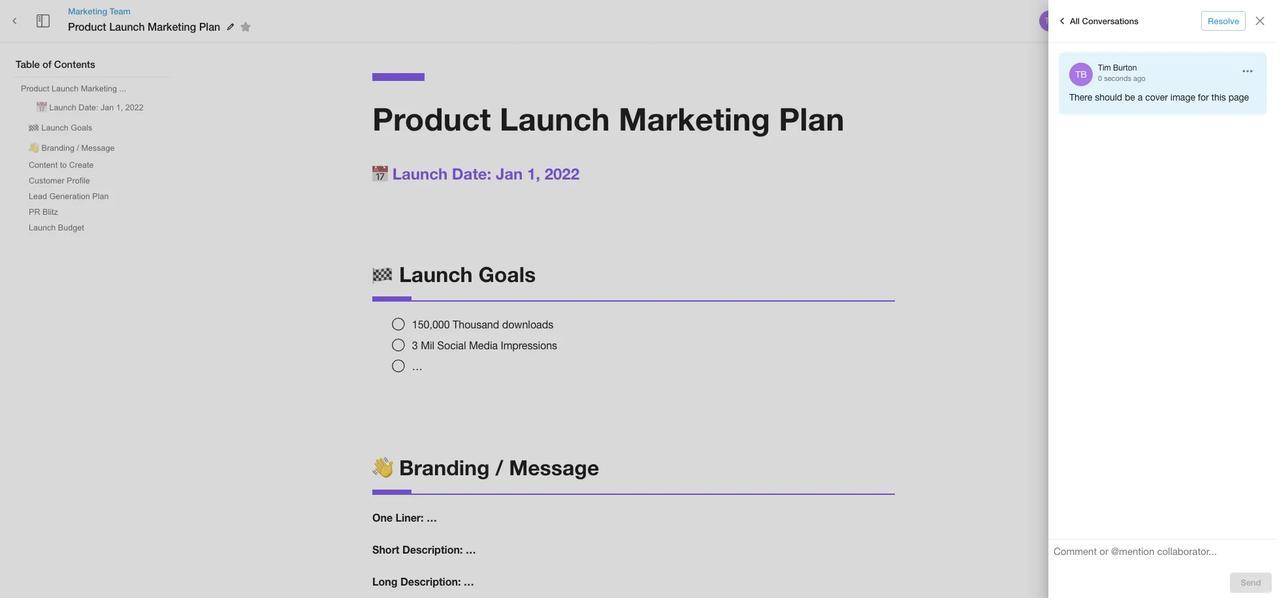 Task type: locate. For each thing, give the bounding box(es) containing it.
👋 up "one"
[[373, 456, 393, 481]]

description: down short description: …
[[401, 576, 461, 588]]

1 vertical spatial jan
[[496, 165, 523, 183]]

message inside 'button'
[[81, 144, 115, 153]]

1 horizontal spatial 📅
[[373, 165, 388, 183]]

👋 branding / message inside 'button'
[[29, 144, 115, 153]]

Comment or @mention collaborator... text field
[[1054, 546, 1272, 563]]

launch inside 'button'
[[49, 103, 76, 112]]

plan
[[199, 20, 220, 33], [779, 100, 845, 137], [92, 192, 109, 201]]

there should be a cover image for this page
[[1070, 92, 1250, 103]]

📅
[[37, 103, 47, 112], [373, 165, 388, 183]]

0 vertical spatial jan
[[101, 103, 114, 112]]

tb left 0
[[1076, 69, 1087, 80]]

cover
[[1146, 92, 1169, 103]]

impressions
[[501, 340, 558, 352]]

0 vertical spatial 1,
[[116, 103, 123, 112]]

1 vertical spatial message
[[509, 456, 599, 481]]

image
[[1171, 92, 1196, 103]]

one liner: …
[[373, 512, 437, 524]]

for
[[1199, 92, 1210, 103]]

1 vertical spatial /
[[496, 456, 503, 481]]

0 vertical spatial plan
[[199, 20, 220, 33]]

0 vertical spatial branding
[[42, 144, 74, 153]]

description: for long
[[401, 576, 461, 588]]

0 vertical spatial 🏁
[[29, 124, 39, 133]]

0 vertical spatial 📅
[[37, 103, 47, 112]]

0 vertical spatial tb
[[1045, 16, 1055, 25]]

product
[[68, 20, 106, 33], [21, 84, 49, 93], [373, 100, 491, 137]]

goals
[[71, 124, 92, 133], [479, 262, 536, 287]]

1 vertical spatial 👋
[[373, 456, 393, 481]]

1 horizontal spatial date:
[[452, 165, 492, 183]]

description:
[[403, 544, 463, 556], [401, 576, 461, 588]]

0 horizontal spatial 🏁
[[29, 124, 39, 133]]

0 horizontal spatial 🏁 launch goals
[[29, 124, 92, 133]]

a
[[1138, 92, 1143, 103]]

tb left all
[[1045, 16, 1055, 25]]

0 horizontal spatial jan
[[101, 103, 114, 112]]

conversations
[[1083, 15, 1139, 26]]

0 horizontal spatial message
[[81, 144, 115, 153]]

1 vertical spatial tb
[[1076, 69, 1087, 80]]

📅 inside 📅 launch date: jan 1, 2022 'button'
[[37, 103, 47, 112]]

plan inside content to create customer profile lead generation plan pr blitz launch budget
[[92, 192, 109, 201]]

1 vertical spatial 🏁 launch goals
[[373, 262, 536, 287]]

resolve
[[1208, 15, 1240, 26]]

table of contents
[[16, 58, 95, 70]]

all conversations button
[[1052, 10, 1142, 31]]

0 horizontal spatial 2022
[[125, 103, 144, 112]]

tb
[[1045, 16, 1055, 25], [1076, 69, 1087, 80]]

0 horizontal spatial product launch marketing plan
[[68, 20, 220, 33]]

1 horizontal spatial product launch marketing plan
[[373, 100, 845, 137]]

tb button
[[1038, 8, 1063, 33]]

branding inside 'button'
[[42, 144, 74, 153]]

🏁
[[29, 124, 39, 133], [373, 262, 393, 287]]

this
[[1212, 92, 1227, 103]]

goals up downloads
[[479, 262, 536, 287]]

jan
[[101, 103, 114, 112], [496, 165, 523, 183]]

seconds
[[1105, 74, 1132, 82]]

1 vertical spatial 👋 branding / message
[[373, 456, 599, 481]]

… for long description: …
[[464, 576, 474, 588]]

0 horizontal spatial plan
[[92, 192, 109, 201]]

0
[[1099, 74, 1103, 82]]

1 vertical spatial date:
[[452, 165, 492, 183]]

… right liner:
[[427, 512, 437, 524]]

downloads
[[502, 319, 554, 331]]

1 vertical spatial description:
[[401, 576, 461, 588]]

0 vertical spatial message
[[81, 144, 115, 153]]

0 horizontal spatial 👋 branding / message
[[29, 144, 115, 153]]

0 vertical spatial 🏁 launch goals
[[29, 124, 92, 133]]

… down short description: …
[[464, 576, 474, 588]]

1,
[[116, 103, 123, 112], [527, 165, 540, 183]]

1 vertical spatial 🏁
[[373, 262, 393, 287]]

branding up content to create button
[[42, 144, 74, 153]]

0 horizontal spatial 1,
[[116, 103, 123, 112]]

1 vertical spatial 1,
[[527, 165, 540, 183]]

0 horizontal spatial date:
[[79, 103, 98, 112]]

product inside button
[[21, 84, 49, 93]]

more button
[[1210, 11, 1252, 31]]

1 horizontal spatial 📅 launch date: jan 1, 2022
[[373, 165, 580, 183]]

📅 launch date: jan 1, 2022
[[37, 103, 144, 112], [373, 165, 580, 183]]

tim burton 0 seconds ago
[[1099, 63, 1146, 82]]

/
[[77, 144, 79, 153], [496, 456, 503, 481]]

1 horizontal spatial message
[[509, 456, 599, 481]]

0 vertical spatial /
[[77, 144, 79, 153]]

0 vertical spatial 👋 branding / message
[[29, 144, 115, 153]]

1 horizontal spatial 1,
[[527, 165, 540, 183]]

create
[[69, 161, 94, 170]]

… up long description: … at the bottom left of the page
[[466, 544, 476, 556]]

branding up liner:
[[399, 456, 490, 481]]

description: up long description: … at the bottom left of the page
[[403, 544, 463, 556]]

0 horizontal spatial product
[[21, 84, 49, 93]]

lead
[[29, 192, 47, 201]]

🏁 launch goals up thousand
[[373, 262, 536, 287]]

👋
[[29, 144, 39, 153], [373, 456, 393, 481]]

0 vertical spatial date:
[[79, 103, 98, 112]]

0 vertical spatial 2022
[[125, 103, 144, 112]]

launch
[[109, 20, 145, 33], [52, 84, 79, 93], [500, 100, 610, 137], [49, 103, 76, 112], [42, 124, 69, 133], [393, 165, 448, 183], [29, 224, 56, 233], [399, 262, 473, 287]]

2 vertical spatial plan
[[92, 192, 109, 201]]

0 horizontal spatial /
[[77, 144, 79, 153]]

profile
[[67, 176, 90, 186]]

0 horizontal spatial branding
[[42, 144, 74, 153]]

marketing
[[68, 6, 107, 16], [148, 20, 196, 33], [81, 84, 117, 93], [619, 100, 771, 137]]

1 horizontal spatial goals
[[479, 262, 536, 287]]

description: for short
[[403, 544, 463, 556]]

date: inside 📅 launch date: jan 1, 2022 'button'
[[79, 103, 98, 112]]

1 horizontal spatial branding
[[399, 456, 490, 481]]

0 vertical spatial goals
[[71, 124, 92, 133]]

0 horizontal spatial 📅
[[37, 103, 47, 112]]

0 horizontal spatial goals
[[71, 124, 92, 133]]

0 horizontal spatial 👋
[[29, 144, 39, 153]]

short description: …
[[373, 544, 476, 556]]

goals up 👋 branding / message 'button'
[[71, 124, 92, 133]]

1, inside 'button'
[[116, 103, 123, 112]]

branding
[[42, 144, 74, 153], [399, 456, 490, 481]]

👋 up content
[[29, 144, 39, 153]]

📅 launch date: jan 1, 2022 inside 'button'
[[37, 103, 144, 112]]

0 vertical spatial description:
[[403, 544, 463, 556]]

1 vertical spatial 📅 launch date: jan 1, 2022
[[373, 165, 580, 183]]

0 horizontal spatial tb
[[1045, 16, 1055, 25]]

...
[[119, 84, 126, 93]]

2022
[[125, 103, 144, 112], [545, 165, 580, 183]]

product launch marketing plan
[[68, 20, 220, 33], [373, 100, 845, 137]]

1 vertical spatial branding
[[399, 456, 490, 481]]

1 vertical spatial 📅
[[373, 165, 388, 183]]

👋 branding / message
[[29, 144, 115, 153], [373, 456, 599, 481]]

2 horizontal spatial product
[[373, 100, 491, 137]]

launch inside content to create customer profile lead generation plan pr blitz launch budget
[[29, 224, 56, 233]]

0 vertical spatial product launch marketing plan
[[68, 20, 220, 33]]

2 vertical spatial product
[[373, 100, 491, 137]]

1 horizontal spatial 2022
[[545, 165, 580, 183]]

jan inside 📅 launch date: jan 1, 2022 'button'
[[101, 103, 114, 112]]

date:
[[79, 103, 98, 112], [452, 165, 492, 183]]

1 vertical spatial product
[[21, 84, 49, 93]]

1 horizontal spatial 🏁 launch goals
[[373, 262, 536, 287]]

0 horizontal spatial 📅 launch date: jan 1, 2022
[[37, 103, 144, 112]]

tim
[[1099, 63, 1112, 73]]

message
[[81, 144, 115, 153], [509, 456, 599, 481]]

…
[[412, 361, 423, 372], [427, 512, 437, 524], [466, 544, 476, 556], [464, 576, 474, 588]]

1 horizontal spatial 🏁
[[373, 262, 393, 287]]

🏁 launch goals up 👋 branding / message 'button'
[[29, 124, 92, 133]]

lead generation plan button
[[24, 190, 114, 204]]

2 horizontal spatial plan
[[779, 100, 845, 137]]

2022 inside 'button'
[[125, 103, 144, 112]]

0 vertical spatial 📅 launch date: jan 1, 2022
[[37, 103, 144, 112]]

1 horizontal spatial product
[[68, 20, 106, 33]]

0 vertical spatial 👋
[[29, 144, 39, 153]]

🏁 launch goals
[[29, 124, 92, 133], [373, 262, 536, 287]]

pr blitz button
[[24, 205, 63, 220]]



Task type: describe. For each thing, give the bounding box(es) containing it.
team
[[110, 6, 131, 16]]

social
[[438, 340, 466, 352]]

launch budget button
[[24, 221, 89, 235]]

tb inside button
[[1045, 16, 1055, 25]]

goals inside button
[[71, 124, 92, 133]]

product launch marketing ...
[[21, 84, 126, 93]]

product launch marketing ... button
[[16, 82, 131, 96]]

🏁 launch goals button
[[24, 118, 98, 137]]

short
[[373, 544, 400, 556]]

marketing team
[[68, 6, 131, 16]]

… for short description: …
[[466, 544, 476, 556]]

1 horizontal spatial tb
[[1076, 69, 1087, 80]]

👋 branding / message button
[[24, 138, 120, 157]]

marketing inside button
[[81, 84, 117, 93]]

blitz
[[42, 208, 58, 217]]

👋 inside 'button'
[[29, 144, 39, 153]]

customer
[[29, 176, 64, 186]]

all
[[1071, 15, 1080, 26]]

burton
[[1114, 63, 1137, 73]]

should
[[1095, 92, 1123, 103]]

1 vertical spatial goals
[[479, 262, 536, 287]]

page
[[1229, 92, 1250, 103]]

pr
[[29, 208, 40, 217]]

content to create button
[[24, 158, 99, 173]]

table
[[16, 58, 40, 70]]

1 horizontal spatial 👋 branding / message
[[373, 456, 599, 481]]

… for one liner: …
[[427, 512, 437, 524]]

1 horizontal spatial jan
[[496, 165, 523, 183]]

thousand
[[453, 319, 499, 331]]

to
[[60, 161, 67, 170]]

resolve button
[[1202, 11, 1246, 31]]

content
[[29, 161, 58, 170]]

3 mil social media impressions
[[412, 340, 558, 352]]

there
[[1070, 92, 1093, 103]]

150,000
[[412, 319, 450, 331]]

all conversations
[[1071, 15, 1139, 26]]

/ inside 'button'
[[77, 144, 79, 153]]

one
[[373, 512, 393, 524]]

of
[[42, 58, 51, 70]]

1 horizontal spatial plan
[[199, 20, 220, 33]]

150,000 thousand downloads
[[412, 319, 554, 331]]

generation
[[49, 192, 90, 201]]

customer profile button
[[24, 174, 95, 188]]

mil
[[421, 340, 435, 352]]

contents
[[54, 58, 95, 70]]

📅 launch date: jan 1, 2022 button
[[31, 97, 149, 116]]

more
[[1221, 15, 1241, 26]]

… down 3
[[412, 361, 423, 372]]

ago
[[1134, 74, 1146, 82]]

content to create customer profile lead generation plan pr blitz launch budget
[[29, 161, 109, 233]]

marketing team link
[[68, 5, 256, 17]]

1 vertical spatial product launch marketing plan
[[373, 100, 845, 137]]

long
[[373, 576, 398, 588]]

1 vertical spatial 2022
[[545, 165, 580, 183]]

1 vertical spatial plan
[[779, 100, 845, 137]]

🏁 launch goals inside button
[[29, 124, 92, 133]]

1 horizontal spatial /
[[496, 456, 503, 481]]

long description: …
[[373, 576, 474, 588]]

1 horizontal spatial 👋
[[373, 456, 393, 481]]

0 vertical spatial product
[[68, 20, 106, 33]]

liner:
[[396, 512, 424, 524]]

budget
[[58, 224, 84, 233]]

🏁 inside button
[[29, 124, 39, 133]]

media
[[469, 340, 498, 352]]

3
[[412, 340, 418, 352]]

be
[[1125, 92, 1136, 103]]



Task type: vqa. For each thing, say whether or not it's contained in the screenshot.
bottom 📅
yes



